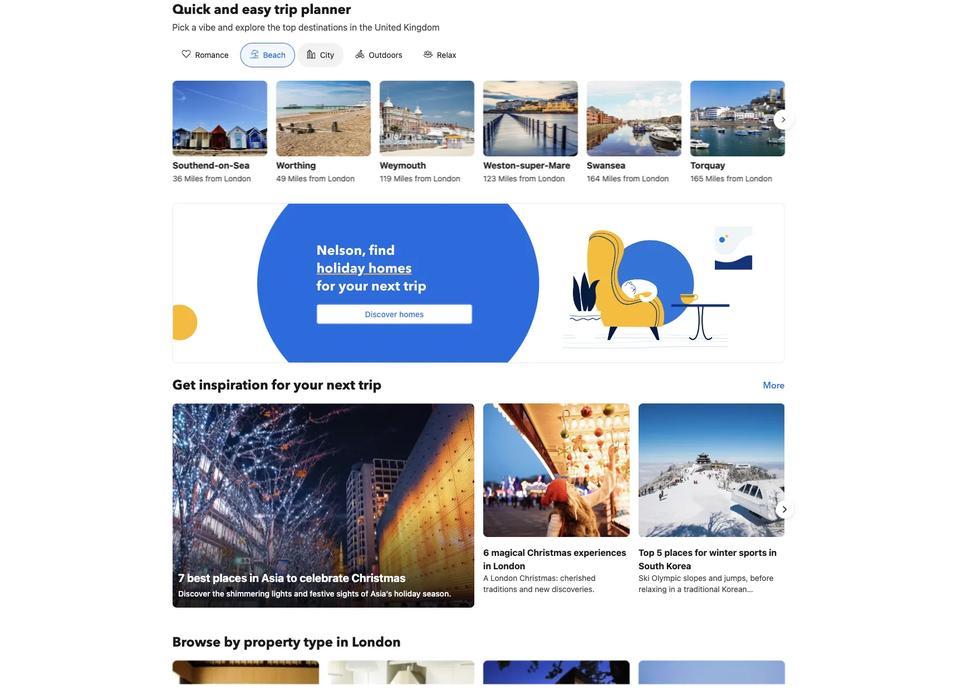 Task type: locate. For each thing, give the bounding box(es) containing it.
from down on-
[[205, 174, 222, 183]]

to
[[286, 571, 297, 584]]

from down weymouth
[[415, 174, 431, 183]]

miles inside southend-on-sea 36 miles from london
[[184, 174, 203, 183]]

miles for torquay
[[706, 174, 725, 183]]

164
[[587, 174, 600, 183]]

top
[[639, 548, 654, 558]]

1 miles from the left
[[184, 174, 203, 183]]

the left top
[[267, 22, 281, 33]]

discover down nelson, find holiday homes for your next trip
[[365, 310, 397, 319]]

1 from from the left
[[205, 174, 222, 183]]

the
[[267, 22, 281, 33], [359, 22, 373, 33], [212, 589, 224, 599]]

top
[[283, 22, 296, 33]]

miles for weymouth
[[394, 174, 413, 183]]

1 vertical spatial christmas
[[352, 571, 406, 584]]

season.
[[423, 589, 451, 599]]

in down olympic
[[669, 585, 675, 594]]

for
[[317, 278, 335, 296], [272, 377, 290, 395], [695, 548, 707, 558]]

1 horizontal spatial for
[[317, 278, 335, 296]]

0 vertical spatial homes
[[369, 260, 412, 278]]

miles inside worthing 49 miles from london
[[288, 174, 307, 183]]

2 horizontal spatial the
[[359, 22, 373, 33]]

from for weymouth
[[415, 174, 431, 183]]

worthing 49 miles from london
[[276, 160, 355, 183]]

homes
[[369, 260, 412, 278], [399, 310, 424, 319]]

0 horizontal spatial trip
[[275, 0, 298, 19]]

the left united
[[359, 22, 373, 33]]

of
[[361, 589, 368, 599]]

3 from from the left
[[415, 174, 431, 183]]

southend-on-sea 36 miles from london
[[172, 160, 251, 183]]

0 vertical spatial next
[[372, 278, 400, 296]]

from for swansea
[[623, 174, 640, 183]]

for down the nelson,
[[317, 278, 335, 296]]

next inside nelson, find holiday homes for your next trip
[[372, 278, 400, 296]]

0 vertical spatial your
[[339, 278, 368, 296]]

and
[[214, 0, 239, 19], [218, 22, 233, 33], [709, 574, 722, 583], [519, 585, 533, 594], [294, 589, 308, 599]]

1 horizontal spatial the
[[267, 22, 281, 33]]

from right 165 on the top right of page
[[727, 174, 743, 183]]

destinations
[[299, 22, 348, 33]]

0 vertical spatial discover
[[365, 310, 397, 319]]

beach button
[[240, 43, 295, 67]]

holiday left the find
[[317, 260, 365, 278]]

from inside torquay 165 miles from london
[[727, 174, 743, 183]]

quick and easy trip planner pick a vibe and explore the top destinations in the united kingdom
[[172, 0, 440, 33]]

1 vertical spatial for
[[272, 377, 290, 395]]

weston-super-mare 123 miles from london
[[483, 160, 570, 183]]

0 horizontal spatial holiday
[[317, 260, 365, 278]]

0 horizontal spatial discover
[[178, 589, 210, 599]]

1 vertical spatial next
[[327, 377, 355, 395]]

1 horizontal spatial christmas
[[527, 548, 572, 558]]

tab list containing romance
[[163, 43, 475, 68]]

5 from from the left
[[623, 174, 640, 183]]

miles down the torquay
[[706, 174, 725, 183]]

korean
[[722, 585, 747, 594]]

explore
[[235, 22, 265, 33]]

for inside nelson, find holiday homes for your next trip
[[317, 278, 335, 296]]

from inside weston-super-mare 123 miles from london
[[519, 174, 536, 183]]

0 horizontal spatial the
[[212, 589, 224, 599]]

by
[[224, 634, 240, 652]]

slopes
[[683, 574, 707, 583]]

0 vertical spatial places
[[664, 548, 693, 558]]

for left winter
[[695, 548, 707, 558]]

london inside swansea 164 miles from london
[[642, 174, 669, 183]]

london inside worthing 49 miles from london
[[328, 174, 355, 183]]

pick
[[172, 22, 189, 33]]

from inside worthing 49 miles from london
[[309, 174, 326, 183]]

and up traditional
[[709, 574, 722, 583]]

in right "destinations"
[[350, 22, 357, 33]]

type
[[304, 634, 333, 652]]

2 horizontal spatial trip
[[404, 278, 427, 296]]

relaxing
[[639, 585, 667, 594]]

49
[[276, 174, 286, 183]]

london inside torquay 165 miles from london
[[746, 174, 772, 183]]

a down olympic
[[677, 585, 682, 594]]

3 miles from the left
[[394, 174, 413, 183]]

0 vertical spatial for
[[317, 278, 335, 296]]

places inside 7 best places in asia to celebrate christmas discover the shimmering lights and festive sights of asia's holiday season.
[[213, 571, 247, 584]]

region
[[163, 76, 794, 190]]

0 vertical spatial holiday
[[317, 260, 365, 278]]

1 horizontal spatial your
[[339, 278, 368, 296]]

super-
[[520, 160, 549, 171]]

sights
[[336, 589, 359, 599]]

0 vertical spatial trip
[[275, 0, 298, 19]]

a left "vibe"
[[192, 22, 196, 33]]

mare
[[549, 160, 570, 171]]

1 horizontal spatial places
[[664, 548, 693, 558]]

miles inside torquay 165 miles from london
[[706, 174, 725, 183]]

and down "to"
[[294, 589, 308, 599]]

from down the worthing
[[309, 174, 326, 183]]

1 vertical spatial places
[[213, 571, 247, 584]]

cherished
[[560, 574, 596, 583]]

from inside swansea 164 miles from london
[[623, 174, 640, 183]]

miles inside swansea 164 miles from london
[[602, 174, 621, 183]]

places for best
[[213, 571, 247, 584]]

next image
[[778, 503, 792, 517]]

1 horizontal spatial a
[[677, 585, 682, 594]]

miles down southend-
[[184, 174, 203, 183]]

0 vertical spatial christmas
[[527, 548, 572, 558]]

2 vertical spatial trip
[[359, 377, 382, 395]]

miles down swansea
[[602, 174, 621, 183]]

in up the a at the bottom right of the page
[[483, 561, 491, 572]]

6 from from the left
[[727, 174, 743, 183]]

1 horizontal spatial next
[[372, 278, 400, 296]]

discover inside 7 best places in asia to celebrate christmas discover the shimmering lights and festive sights of asia's holiday season.
[[178, 589, 210, 599]]

0 vertical spatial a
[[192, 22, 196, 33]]

1 vertical spatial your
[[294, 377, 323, 395]]

1 vertical spatial discover
[[178, 589, 210, 599]]

1 horizontal spatial holiday
[[394, 589, 421, 599]]

2 horizontal spatial for
[[695, 548, 707, 558]]

2 miles from the left
[[288, 174, 307, 183]]

places inside top 5 places for winter sports in south korea ski olympic slopes and jumps, before relaxing in a traditional korean bathhouse
[[664, 548, 693, 558]]

miles down the worthing
[[288, 174, 307, 183]]

1 vertical spatial holiday
[[394, 589, 421, 599]]

shimmering
[[226, 589, 269, 599]]

for right inspiration
[[272, 377, 290, 395]]

homes inside nelson, find holiday homes for your next trip
[[369, 260, 412, 278]]

a
[[192, 22, 196, 33], [677, 585, 682, 594]]

in right sports
[[769, 548, 777, 558]]

city
[[320, 50, 334, 60]]

and inside 7 best places in asia to celebrate christmas discover the shimmering lights and festive sights of asia's holiday season.
[[294, 589, 308, 599]]

0 horizontal spatial a
[[192, 22, 196, 33]]

0 horizontal spatial for
[[272, 377, 290, 395]]

outdoors button
[[346, 43, 412, 67]]

and left new
[[519, 585, 533, 594]]

browse by property type in london
[[172, 634, 401, 652]]

romance
[[195, 50, 229, 60]]

4 from from the left
[[519, 174, 536, 183]]

places for 5
[[664, 548, 693, 558]]

4 miles from the left
[[498, 174, 517, 183]]

from down 'super-'
[[519, 174, 536, 183]]

miles down weymouth
[[394, 174, 413, 183]]

your
[[339, 278, 368, 296], [294, 377, 323, 395]]

places up shimmering
[[213, 571, 247, 584]]

weston-
[[483, 160, 520, 171]]

tab list
[[163, 43, 475, 68]]

miles down "weston-"
[[498, 174, 517, 183]]

miles inside weymouth 119 miles from london
[[394, 174, 413, 183]]

5 miles from the left
[[602, 174, 621, 183]]

christmas up asia's
[[352, 571, 406, 584]]

celebrate
[[300, 571, 349, 584]]

london
[[224, 174, 251, 183], [328, 174, 355, 183], [433, 174, 460, 183], [538, 174, 565, 183], [642, 174, 669, 183], [746, 174, 772, 183], [493, 561, 525, 572], [491, 574, 517, 583], [352, 634, 401, 652]]

christmas inside 7 best places in asia to celebrate christmas discover the shimmering lights and festive sights of asia's holiday season.
[[352, 571, 406, 584]]

christmas inside 6 magical christmas experiences in london a london christmas: cherished traditions and new discoveries.
[[527, 548, 572, 558]]

in up shimmering
[[249, 571, 259, 584]]

bathhouse
[[639, 596, 677, 605]]

quick
[[172, 0, 211, 19]]

miles for swansea
[[602, 174, 621, 183]]

holiday
[[317, 260, 365, 278], [394, 589, 421, 599]]

1 vertical spatial homes
[[399, 310, 424, 319]]

your inside nelson, find holiday homes for your next trip
[[339, 278, 368, 296]]

0 horizontal spatial christmas
[[352, 571, 406, 584]]

6 magical christmas experiences in london a london christmas: cherished traditions and new discoveries.
[[483, 548, 626, 594]]

london inside weston-super-mare 123 miles from london
[[538, 174, 565, 183]]

1 vertical spatial trip
[[404, 278, 427, 296]]

the left shimmering
[[212, 589, 224, 599]]

places
[[664, 548, 693, 558], [213, 571, 247, 584]]

trip
[[275, 0, 298, 19], [404, 278, 427, 296], [359, 377, 382, 395]]

from inside weymouth 119 miles from london
[[415, 174, 431, 183]]

holiday right asia's
[[394, 589, 421, 599]]

from for torquay
[[727, 174, 743, 183]]

christmas up christmas:
[[527, 548, 572, 558]]

best
[[187, 571, 210, 584]]

relax
[[437, 50, 457, 60]]

olympic
[[652, 574, 681, 583]]

discover
[[365, 310, 397, 319], [178, 589, 210, 599]]

from for worthing
[[309, 174, 326, 183]]

places up korea
[[664, 548, 693, 558]]

2 from from the left
[[309, 174, 326, 183]]

swansea
[[587, 160, 626, 171]]

0 horizontal spatial next
[[327, 377, 355, 395]]

from down swansea
[[623, 174, 640, 183]]

swansea 164 miles from london
[[587, 160, 669, 183]]

2 vertical spatial for
[[695, 548, 707, 558]]

36
[[172, 174, 182, 183]]

discover down best
[[178, 589, 210, 599]]

1 vertical spatial a
[[677, 585, 682, 594]]

from
[[205, 174, 222, 183], [309, 174, 326, 183], [415, 174, 431, 183], [519, 174, 536, 183], [623, 174, 640, 183], [727, 174, 743, 183]]

region containing southend-on-sea
[[163, 76, 794, 190]]

in
[[350, 22, 357, 33], [769, 548, 777, 558], [483, 561, 491, 572], [249, 571, 259, 584], [669, 585, 675, 594], [337, 634, 349, 652]]

0 horizontal spatial places
[[213, 571, 247, 584]]

find
[[369, 242, 395, 260]]

6 miles from the left
[[706, 174, 725, 183]]

top 5 places for winter sports in south korea image
[[639, 404, 785, 537]]



Task type: describe. For each thing, give the bounding box(es) containing it.
and inside 6 magical christmas experiences in london a london christmas: cherished traditions and new discoveries.
[[519, 585, 533, 594]]

in right type
[[337, 634, 349, 652]]

asia's
[[370, 589, 392, 599]]

romance button
[[172, 43, 238, 67]]

new
[[535, 585, 550, 594]]

discover homes
[[365, 310, 424, 319]]

123
[[483, 174, 496, 183]]

and inside top 5 places for winter sports in south korea ski olympic slopes and jumps, before relaxing in a traditional korean bathhouse
[[709, 574, 722, 583]]

weymouth
[[380, 160, 426, 171]]

a inside top 5 places for winter sports in south korea ski olympic slopes and jumps, before relaxing in a traditional korean bathhouse
[[677, 585, 682, 594]]

experiences
[[574, 548, 626, 558]]

city button
[[297, 43, 344, 67]]

easy
[[242, 0, 271, 19]]

119
[[380, 174, 392, 183]]

6
[[483, 548, 489, 558]]

5
[[657, 548, 662, 558]]

trip inside quick and easy trip planner pick a vibe and explore the top destinations in the united kingdom
[[275, 0, 298, 19]]

winter
[[709, 548, 737, 558]]

jumps,
[[724, 574, 748, 583]]

miles for worthing
[[288, 174, 307, 183]]

a inside quick and easy trip planner pick a vibe and explore the top destinations in the united kingdom
[[192, 22, 196, 33]]

relax button
[[414, 43, 466, 67]]

a
[[483, 574, 488, 583]]

sports
[[739, 548, 767, 558]]

7 best places in asia to celebrate christmas discover the shimmering lights and festive sights of asia's holiday season.
[[178, 571, 451, 599]]

and up "vibe"
[[214, 0, 239, 19]]

sea
[[233, 160, 249, 171]]

more
[[763, 380, 785, 392]]

festive
[[310, 589, 334, 599]]

discoveries.
[[552, 585, 595, 594]]

the inside 7 best places in asia to celebrate christmas discover the shimmering lights and festive sights of asia's holiday season.
[[212, 589, 224, 599]]

ski
[[639, 574, 650, 583]]

traditions
[[483, 585, 517, 594]]

1 horizontal spatial trip
[[359, 377, 382, 395]]

6 magical christmas experiences in london image
[[483, 404, 630, 537]]

165
[[690, 174, 704, 183]]

lights
[[271, 589, 292, 599]]

vibe
[[199, 22, 216, 33]]

1 horizontal spatial discover
[[365, 310, 397, 319]]

7 best places in asia to celebrate christmas region
[[163, 404, 794, 616]]

from inside southend-on-sea 36 miles from london
[[205, 174, 222, 183]]

torquay
[[690, 160, 725, 171]]

outdoors
[[369, 50, 403, 60]]

for inside top 5 places for winter sports in south korea ski olympic slopes and jumps, before relaxing in a traditional korean bathhouse
[[695, 548, 707, 558]]

holiday inside nelson, find holiday homes for your next trip
[[317, 260, 365, 278]]

0 horizontal spatial your
[[294, 377, 323, 395]]

planner
[[301, 0, 351, 19]]

before
[[750, 574, 774, 583]]

top 5 places for winter sports in south korea ski olympic slopes and jumps, before relaxing in a traditional korean bathhouse
[[639, 548, 777, 605]]

in inside 7 best places in asia to celebrate christmas discover the shimmering lights and festive sights of asia's holiday season.
[[249, 571, 259, 584]]

trip inside nelson, find holiday homes for your next trip
[[404, 278, 427, 296]]

christmas:
[[519, 574, 558, 583]]

southend-
[[172, 160, 218, 171]]

korea
[[666, 561, 691, 572]]

browse
[[172, 634, 221, 652]]

weymouth 119 miles from london
[[380, 160, 460, 183]]

in inside quick and easy trip planner pick a vibe and explore the top destinations in the united kingdom
[[350, 22, 357, 33]]

torquay 165 miles from london
[[690, 160, 772, 183]]

in inside 6 magical christmas experiences in london a london christmas: cherished traditions and new discoveries.
[[483, 561, 491, 572]]

on-
[[218, 160, 233, 171]]

south
[[639, 561, 664, 572]]

7
[[178, 571, 184, 584]]

get inspiration for your next trip
[[172, 377, 382, 395]]

nelson, find holiday homes for your next trip
[[317, 242, 427, 296]]

london inside southend-on-sea 36 miles from london
[[224, 174, 251, 183]]

inspiration
[[199, 377, 268, 395]]

more link
[[763, 377, 785, 395]]

beach
[[263, 50, 286, 60]]

traditional
[[684, 585, 720, 594]]

holiday inside 7 best places in asia to celebrate christmas discover the shimmering lights and festive sights of asia's holiday season.
[[394, 589, 421, 599]]

london inside weymouth 119 miles from london
[[433, 174, 460, 183]]

get
[[172, 377, 196, 395]]

asia
[[261, 571, 284, 584]]

nelson,
[[317, 242, 366, 260]]

and right "vibe"
[[218, 22, 233, 33]]

miles inside weston-super-mare 123 miles from london
[[498, 174, 517, 183]]

kingdom
[[404, 22, 440, 33]]

worthing
[[276, 160, 316, 171]]

magical
[[491, 548, 525, 558]]

united
[[375, 22, 402, 33]]

property
[[244, 634, 301, 652]]



Task type: vqa. For each thing, say whether or not it's contained in the screenshot.
2nd •
no



